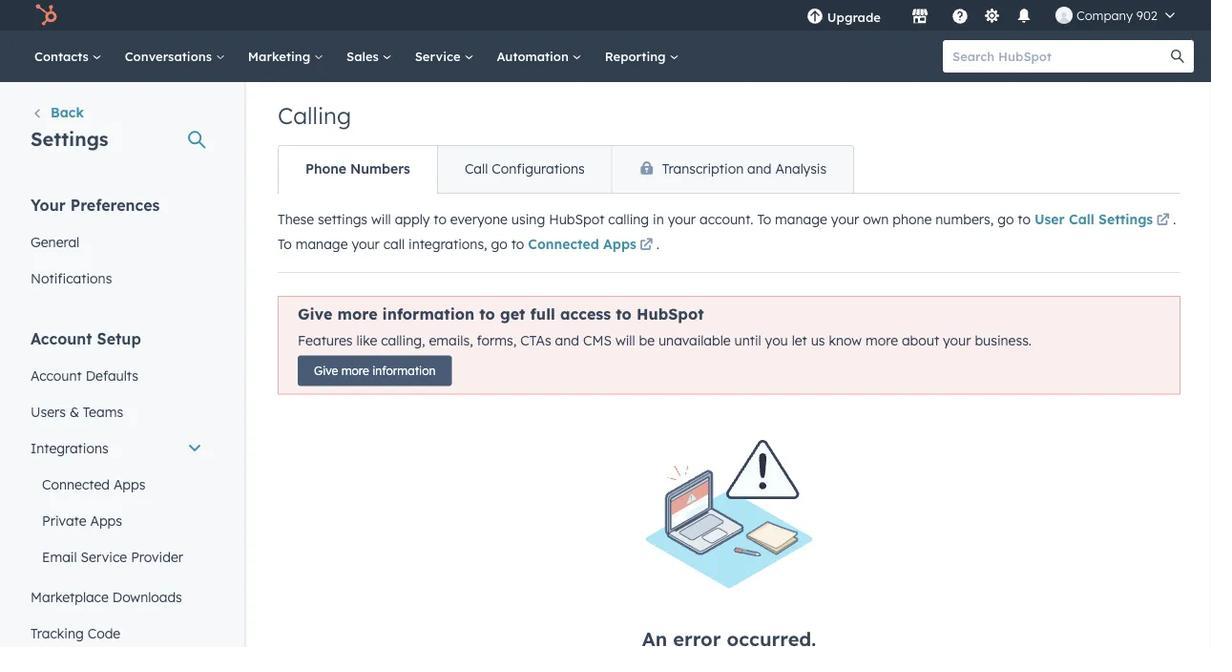 Task type: locate. For each thing, give the bounding box(es) containing it.
link opens in a new window image for user call settings
[[1157, 214, 1170, 228]]

1 vertical spatial apps
[[114, 476, 146, 493]]

notifications image
[[1016, 9, 1033, 26]]

connected inside the account setup "element"
[[42, 476, 110, 493]]

link opens in a new window image inside user call settings link
[[1157, 214, 1170, 228]]

1 horizontal spatial manage
[[775, 211, 828, 228]]

apps down integrations button
[[114, 476, 146, 493]]

users & teams
[[31, 403, 123, 420]]

alert
[[278, 433, 1181, 647]]

hubspot image
[[34, 4, 57, 27]]

0 horizontal spatial and
[[555, 332, 580, 349]]

to
[[758, 211, 772, 228], [278, 235, 292, 252]]

information for give more information
[[373, 364, 436, 378]]

information down calling,
[[373, 364, 436, 378]]

link opens in a new window image
[[1157, 210, 1170, 233], [640, 234, 653, 257]]

service
[[415, 48, 464, 64], [81, 549, 127, 565]]

link opens in a new window image right "user call settings"
[[1157, 210, 1170, 233]]

help image
[[952, 9, 969, 26]]

everyone
[[451, 211, 508, 228]]

1 horizontal spatial will
[[616, 332, 636, 349]]

conversations
[[125, 48, 216, 64]]

connected apps link down "calling"
[[528, 234, 657, 257]]

access
[[561, 305, 611, 324]]

link opens in a new window image inside connected apps link
[[640, 239, 653, 252]]

give for give more information
[[314, 364, 338, 378]]

0 horizontal spatial link opens in a new window image
[[640, 234, 653, 257]]

navigation containing phone numbers
[[278, 145, 855, 194]]

. inside . to manage your call integrations, go to
[[1174, 211, 1177, 228]]

these
[[278, 211, 314, 228]]

menu
[[793, 0, 1189, 31]]

us
[[811, 332, 826, 349]]

using
[[512, 211, 545, 228]]

1 horizontal spatial settings
[[1099, 211, 1154, 228]]

information
[[383, 305, 475, 324], [373, 364, 436, 378]]

1 vertical spatial and
[[555, 332, 580, 349]]

calling,
[[381, 332, 425, 349]]

back link
[[31, 103, 84, 126]]

user call settings link
[[1035, 210, 1174, 233]]

1 horizontal spatial call
[[1069, 211, 1095, 228]]

link opens in a new window image down these settings will apply to everyone using hubspot calling in your account. to manage your own phone numbers, go to
[[640, 239, 653, 252]]

connected apps link
[[528, 234, 657, 257], [19, 466, 214, 503]]

902
[[1137, 7, 1158, 23]]

settings
[[318, 211, 368, 228]]

apps up email service provider
[[90, 512, 122, 529]]

0 vertical spatial service
[[415, 48, 464, 64]]

notifications button
[[1008, 0, 1041, 31]]

1 vertical spatial manage
[[296, 235, 348, 252]]

0 horizontal spatial connected apps link
[[19, 466, 214, 503]]

marketplaces button
[[900, 0, 940, 31]]

. right "user call settings"
[[1174, 211, 1177, 228]]

service down private apps link
[[81, 549, 127, 565]]

1 account from the top
[[31, 329, 92, 348]]

. down in
[[657, 235, 660, 252]]

1 horizontal spatial and
[[748, 160, 772, 177]]

2 vertical spatial apps
[[90, 512, 122, 529]]

0 vertical spatial link opens in a new window image
[[1157, 210, 1170, 233]]

your preferences element
[[19, 194, 214, 297]]

menu item
[[895, 0, 898, 31]]

account inside account defaults link
[[31, 367, 82, 384]]

user call settings
[[1035, 211, 1154, 228]]

general link
[[19, 224, 214, 260]]

2 vertical spatial more
[[342, 364, 369, 378]]

ctas
[[521, 332, 552, 349]]

1 vertical spatial information
[[373, 364, 436, 378]]

service right sales link
[[415, 48, 464, 64]]

and
[[748, 160, 772, 177], [555, 332, 580, 349]]

settings right user
[[1099, 211, 1154, 228]]

connected apps up private apps
[[42, 476, 146, 493]]

0 horizontal spatial to
[[278, 235, 292, 252]]

manage down settings
[[296, 235, 348, 252]]

0 vertical spatial will
[[371, 211, 391, 228]]

account
[[31, 329, 92, 348], [31, 367, 82, 384]]

preferences
[[70, 195, 160, 214]]

configurations
[[492, 160, 585, 177]]

more up like
[[338, 305, 378, 324]]

0 horizontal spatial .
[[657, 235, 660, 252]]

account up account defaults
[[31, 329, 92, 348]]

0 horizontal spatial service
[[81, 549, 127, 565]]

notifications link
[[19, 260, 214, 297]]

apps inside private apps link
[[90, 512, 122, 529]]

0 vertical spatial connected apps
[[528, 235, 637, 252]]

0 vertical spatial call
[[465, 160, 488, 177]]

account for account defaults
[[31, 367, 82, 384]]

1 vertical spatial call
[[1069, 211, 1095, 228]]

manage down analysis at right
[[775, 211, 828, 228]]

connected down the using
[[528, 235, 599, 252]]

provider
[[131, 549, 183, 565]]

will left be
[[616, 332, 636, 349]]

and left cms
[[555, 332, 580, 349]]

navigation
[[278, 145, 855, 194]]

to left user
[[1018, 211, 1031, 228]]

1 vertical spatial to
[[278, 235, 292, 252]]

1 vertical spatial more
[[866, 332, 899, 349]]

1 horizontal spatial .
[[1174, 211, 1177, 228]]

account up users at left
[[31, 367, 82, 384]]

call up everyone
[[465, 160, 488, 177]]

0 horizontal spatial hubspot
[[549, 211, 605, 228]]

0 vertical spatial .
[[1174, 211, 1177, 228]]

give
[[298, 305, 333, 324], [314, 364, 338, 378]]

call right user
[[1069, 211, 1095, 228]]

0 vertical spatial information
[[383, 305, 475, 324]]

0 vertical spatial link opens in a new window image
[[1157, 214, 1170, 228]]

go right numbers,
[[998, 211, 1015, 228]]

go down everyone
[[491, 235, 508, 252]]

users & teams link
[[19, 394, 214, 430]]

0 horizontal spatial link opens in a new window image
[[640, 239, 653, 252]]

marketplace downloads
[[31, 589, 182, 605]]

account setup element
[[19, 328, 214, 647]]

settings link
[[981, 5, 1004, 25]]

hubspot link
[[23, 4, 72, 27]]

hubspot
[[549, 211, 605, 228], [637, 305, 704, 324]]

information up emails,
[[383, 305, 475, 324]]

go
[[998, 211, 1015, 228], [491, 235, 508, 252]]

1 vertical spatial service
[[81, 549, 127, 565]]

1 horizontal spatial go
[[998, 211, 1015, 228]]

full
[[531, 305, 556, 324]]

1 vertical spatial connected
[[42, 476, 110, 493]]

service inside email service provider link
[[81, 549, 127, 565]]

apps
[[604, 235, 637, 252], [114, 476, 146, 493], [90, 512, 122, 529]]

0 horizontal spatial manage
[[296, 235, 348, 252]]

1 horizontal spatial hubspot
[[637, 305, 704, 324]]

more down like
[[342, 364, 369, 378]]

conversations link
[[113, 31, 237, 82]]

call configurations link
[[437, 146, 612, 193]]

user
[[1035, 211, 1065, 228]]

1 vertical spatial link opens in a new window image
[[640, 234, 653, 257]]

0 vertical spatial and
[[748, 160, 772, 177]]

to right account.
[[758, 211, 772, 228]]

analysis
[[776, 160, 827, 177]]

0 vertical spatial more
[[338, 305, 378, 324]]

connected apps down "calling"
[[528, 235, 637, 252]]

upgrade
[[828, 9, 881, 25]]

1 vertical spatial hubspot
[[637, 305, 704, 324]]

connected apps
[[528, 235, 637, 252], [42, 476, 146, 493]]

1 horizontal spatial link opens in a new window image
[[1157, 214, 1170, 228]]

upgrade image
[[807, 9, 824, 26]]

menu containing company 902
[[793, 0, 1189, 31]]

features like calling, emails, forms, ctas and cms will be unavailable until you let us know more about your business.
[[298, 332, 1032, 349]]

0 horizontal spatial settings
[[31, 127, 108, 150]]

you
[[765, 332, 789, 349]]

marketplace
[[31, 589, 109, 605]]

1 vertical spatial go
[[491, 235, 508, 252]]

and left analysis at right
[[748, 160, 772, 177]]

in
[[653, 211, 664, 228]]

0 vertical spatial settings
[[31, 127, 108, 150]]

search button
[[1162, 40, 1195, 73]]

connected apps link up private apps
[[19, 466, 214, 503]]

own
[[863, 211, 889, 228]]

company
[[1077, 7, 1134, 23]]

1 vertical spatial give
[[314, 364, 338, 378]]

0 horizontal spatial will
[[371, 211, 391, 228]]

account.
[[700, 211, 754, 228]]

0 vertical spatial to
[[758, 211, 772, 228]]

give more information
[[314, 364, 436, 378]]

to down these
[[278, 235, 292, 252]]

account defaults
[[31, 367, 138, 384]]

apps down "calling"
[[604, 235, 637, 252]]

0 horizontal spatial connected apps
[[42, 476, 146, 493]]

your right in
[[668, 211, 696, 228]]

connected up private apps
[[42, 476, 110, 493]]

0 horizontal spatial connected
[[42, 476, 110, 493]]

email
[[42, 549, 77, 565]]

hubspot up features like calling, emails, forms, ctas and cms will be unavailable until you let us know more about your business.
[[637, 305, 704, 324]]

2 account from the top
[[31, 367, 82, 384]]

1 vertical spatial settings
[[1099, 211, 1154, 228]]

1 vertical spatial account
[[31, 367, 82, 384]]

settings down back
[[31, 127, 108, 150]]

0 vertical spatial connected apps link
[[528, 234, 657, 257]]

more for give more information to get full access to hubspot
[[338, 305, 378, 324]]

1 vertical spatial connected apps
[[42, 476, 146, 493]]

information for give more information to get full access to hubspot
[[383, 305, 475, 324]]

0 horizontal spatial go
[[491, 235, 508, 252]]

search image
[[1172, 50, 1185, 63]]

0 vertical spatial connected
[[528, 235, 599, 252]]

hubspot right the using
[[549, 211, 605, 228]]

call
[[465, 160, 488, 177], [1069, 211, 1095, 228]]

.
[[1174, 211, 1177, 228], [657, 235, 660, 252]]

give down features
[[314, 364, 338, 378]]

1 horizontal spatial link opens in a new window image
[[1157, 210, 1170, 233]]

link opens in a new window image right "user call settings"
[[1157, 214, 1170, 228]]

0 horizontal spatial call
[[465, 160, 488, 177]]

more right know
[[866, 332, 899, 349]]

1 horizontal spatial service
[[415, 48, 464, 64]]

will up call
[[371, 211, 391, 228]]

manage
[[775, 211, 828, 228], [296, 235, 348, 252]]

1 vertical spatial .
[[657, 235, 660, 252]]

0 vertical spatial give
[[298, 305, 333, 324]]

1 vertical spatial connected apps link
[[19, 466, 214, 503]]

link opens in a new window image down these settings will apply to everyone using hubspot calling in your account. to manage your own phone numbers, go to
[[640, 234, 653, 257]]

to down the using
[[512, 235, 525, 252]]

private apps link
[[19, 503, 214, 539]]

link opens in a new window image
[[1157, 214, 1170, 228], [640, 239, 653, 252]]

until
[[735, 332, 762, 349]]

0 vertical spatial account
[[31, 329, 92, 348]]

1 horizontal spatial connected apps link
[[528, 234, 657, 257]]

1 vertical spatial link opens in a new window image
[[640, 239, 653, 252]]

give up features
[[298, 305, 333, 324]]

like
[[357, 332, 377, 349]]

phone numbers link
[[279, 146, 437, 193]]

your left call
[[352, 235, 380, 252]]



Task type: describe. For each thing, give the bounding box(es) containing it.
sales
[[347, 48, 383, 64]]

1 horizontal spatial connected apps
[[528, 235, 637, 252]]

company 902
[[1077, 7, 1158, 23]]

know
[[829, 332, 862, 349]]

to inside . to manage your call integrations, go to
[[512, 235, 525, 252]]

users
[[31, 403, 66, 420]]

marketing link
[[237, 31, 335, 82]]

to right "access"
[[616, 305, 632, 324]]

1 horizontal spatial connected
[[528, 235, 599, 252]]

&
[[70, 403, 79, 420]]

link opens in a new window image for connected apps
[[640, 234, 653, 257]]

account for account setup
[[31, 329, 92, 348]]

call configurations
[[465, 160, 585, 177]]

code
[[88, 625, 121, 642]]

contacts link
[[23, 31, 113, 82]]

sales link
[[335, 31, 404, 82]]

to left get
[[480, 305, 495, 324]]

automation link
[[485, 31, 594, 82]]

integrations,
[[409, 235, 488, 252]]

service link
[[404, 31, 485, 82]]

give more information to get full access to hubspot
[[298, 305, 704, 324]]

more for give more information
[[342, 364, 369, 378]]

and inside button
[[748, 160, 772, 177]]

unavailable
[[659, 332, 731, 349]]

help button
[[944, 0, 977, 31]]

contacts
[[34, 48, 92, 64]]

your preferences
[[31, 195, 160, 214]]

link opens in a new window image for connected apps
[[640, 239, 653, 252]]

about
[[902, 332, 940, 349]]

call inside navigation
[[465, 160, 488, 177]]

Search HubSpot search field
[[943, 40, 1177, 73]]

your inside . to manage your call integrations, go to
[[352, 235, 380, 252]]

phone
[[306, 160, 347, 177]]

features
[[298, 332, 353, 349]]

marketing
[[248, 48, 314, 64]]

business.
[[975, 332, 1032, 349]]

give for give more information to get full access to hubspot
[[298, 305, 333, 324]]

your left own
[[832, 211, 860, 228]]

calling
[[609, 211, 649, 228]]

0 vertical spatial manage
[[775, 211, 828, 228]]

0 vertical spatial hubspot
[[549, 211, 605, 228]]

setup
[[97, 329, 141, 348]]

cms
[[583, 332, 612, 349]]

integrations
[[31, 440, 109, 456]]

get
[[500, 305, 526, 324]]

integrations button
[[19, 430, 214, 466]]

private apps
[[42, 512, 122, 529]]

call
[[384, 235, 405, 252]]

forms,
[[477, 332, 517, 349]]

numbers,
[[936, 211, 994, 228]]

give more information link
[[298, 356, 452, 386]]

calling
[[278, 101, 351, 130]]

manage inside . to manage your call integrations, go to
[[296, 235, 348, 252]]

transcription
[[662, 160, 744, 177]]

email service provider
[[42, 549, 183, 565]]

to up integrations,
[[434, 211, 447, 228]]

connected apps inside the account setup "element"
[[42, 476, 146, 493]]

private
[[42, 512, 86, 529]]

account setup
[[31, 329, 141, 348]]

. to manage your call integrations, go to
[[278, 211, 1177, 252]]

service inside service link
[[415, 48, 464, 64]]

go inside . to manage your call integrations, go to
[[491, 235, 508, 252]]

tracking code
[[31, 625, 121, 642]]

. for . to manage your call integrations, go to
[[1174, 211, 1177, 228]]

. for .
[[657, 235, 660, 252]]

tracking
[[31, 625, 84, 642]]

reporting link
[[594, 31, 691, 82]]

back
[[51, 104, 84, 121]]

0 vertical spatial go
[[998, 211, 1015, 228]]

your
[[31, 195, 66, 214]]

teams
[[83, 403, 123, 420]]

reporting
[[605, 48, 670, 64]]

these settings will apply to everyone using hubspot calling in your account. to manage your own phone numbers, go to
[[278, 211, 1035, 228]]

marketplaces image
[[912, 9, 929, 26]]

numbers
[[351, 160, 411, 177]]

be
[[639, 332, 655, 349]]

account defaults link
[[19, 358, 214, 394]]

1 horizontal spatial to
[[758, 211, 772, 228]]

settings image
[[984, 8, 1001, 25]]

link opens in a new window image for user call settings
[[1157, 210, 1170, 233]]

defaults
[[86, 367, 138, 384]]

marketplace downloads link
[[19, 579, 214, 615]]

your right about
[[943, 332, 972, 349]]

phone
[[893, 211, 932, 228]]

phone numbers
[[306, 160, 411, 177]]

transcription and analysis button
[[612, 146, 854, 193]]

company 902 button
[[1045, 0, 1187, 31]]

to inside . to manage your call integrations, go to
[[278, 235, 292, 252]]

1 vertical spatial will
[[616, 332, 636, 349]]

0 vertical spatial apps
[[604, 235, 637, 252]]

emails,
[[429, 332, 473, 349]]

general
[[31, 233, 79, 250]]

let
[[792, 332, 808, 349]]

tracking code link
[[19, 615, 214, 647]]

mateo roberts image
[[1056, 7, 1073, 24]]

notifications
[[31, 270, 112, 286]]

email service provider link
[[19, 539, 214, 575]]

automation
[[497, 48, 573, 64]]

downloads
[[112, 589, 182, 605]]



Task type: vqa. For each thing, say whether or not it's contained in the screenshot.
'.' in the ". To Manage Your Call Integrations, Go To"
yes



